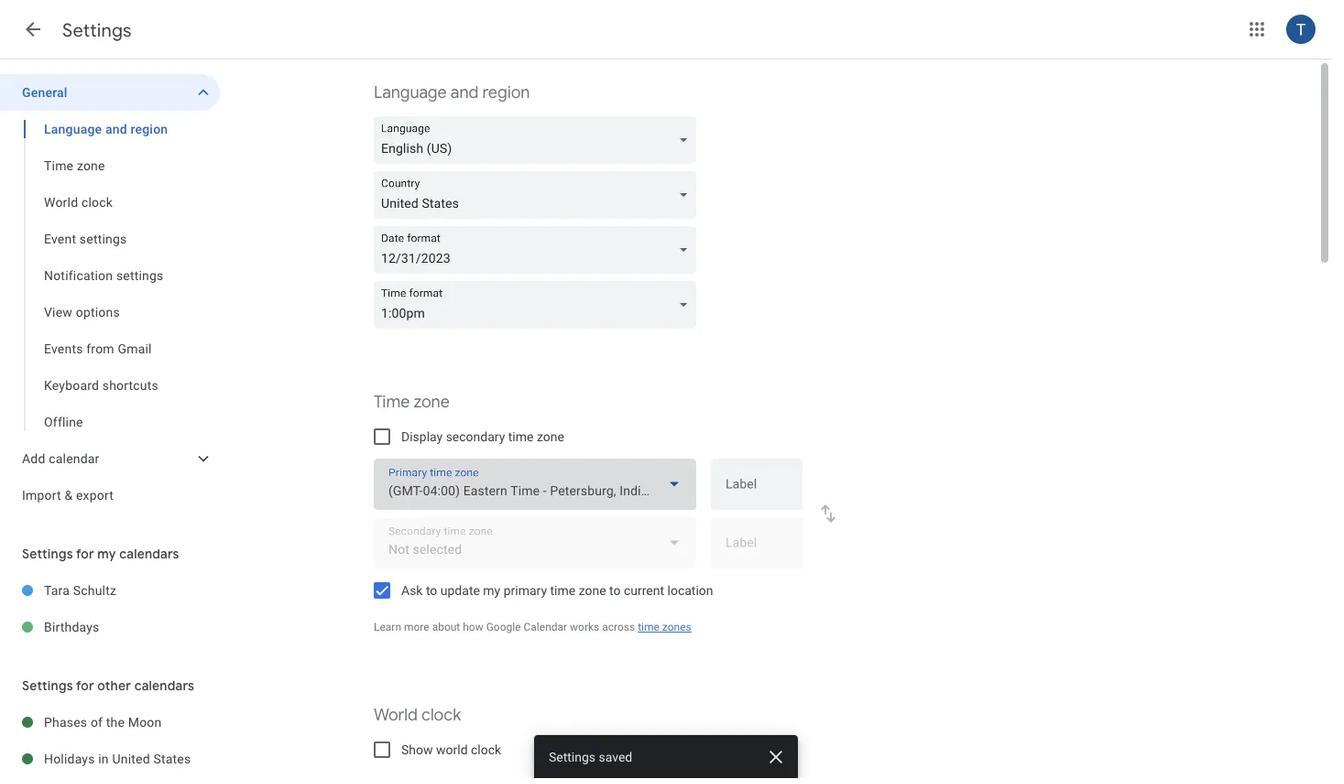 Task type: vqa. For each thing, say whether or not it's contained in the screenshot.
8
no



Task type: locate. For each thing, give the bounding box(es) containing it.
time
[[44, 158, 74, 173], [374, 392, 410, 413]]

0 vertical spatial region
[[482, 82, 530, 103]]

time right primary
[[550, 583, 576, 598]]

0 horizontal spatial and
[[105, 121, 127, 137]]

display secondary time zone
[[401, 429, 564, 444]]

time right the secondary
[[508, 429, 534, 444]]

world clock
[[44, 195, 113, 210], [374, 705, 461, 726]]

0 horizontal spatial region
[[131, 121, 168, 137]]

google
[[486, 621, 521, 634]]

time zone up event settings
[[44, 158, 105, 173]]

time zone up display
[[374, 392, 450, 413]]

1 to from the left
[[426, 583, 437, 598]]

0 horizontal spatial language and region
[[44, 121, 168, 137]]

primary
[[504, 583, 547, 598]]

0 horizontal spatial world clock
[[44, 195, 113, 210]]

states
[[153, 752, 191, 767]]

0 horizontal spatial clock
[[81, 195, 113, 210]]

location
[[668, 583, 713, 598]]

time left the zones
[[638, 621, 660, 634]]

view
[[44, 305, 72, 320]]

Label for secondary time zone. text field
[[726, 537, 788, 563]]

birthdays
[[44, 620, 99, 635]]

group containing language and region
[[0, 111, 220, 441]]

language and region inside group
[[44, 121, 168, 137]]

1 for from the top
[[76, 546, 94, 563]]

language and region
[[374, 82, 530, 103], [44, 121, 168, 137]]

0 horizontal spatial to
[[426, 583, 437, 598]]

tree
[[0, 74, 220, 514]]

options
[[76, 305, 120, 320]]

my up tara schultz tree item
[[97, 546, 116, 563]]

schultz
[[73, 583, 116, 598]]

clock inside group
[[81, 195, 113, 210]]

1 vertical spatial world
[[374, 705, 418, 726]]

world up event
[[44, 195, 78, 210]]

0 horizontal spatial world
[[44, 195, 78, 210]]

phases of the moon tree item
[[0, 705, 220, 741]]

for up tara schultz
[[76, 546, 94, 563]]

from
[[86, 341, 114, 356]]

1 vertical spatial region
[[131, 121, 168, 137]]

to right ask on the bottom
[[426, 583, 437, 598]]

the
[[106, 715, 125, 730]]

for for my
[[76, 546, 94, 563]]

0 vertical spatial time zone
[[44, 158, 105, 173]]

zone up works
[[579, 583, 606, 598]]

how
[[463, 621, 484, 634]]

0 vertical spatial time
[[44, 158, 74, 173]]

2 vertical spatial clock
[[471, 743, 501, 758]]

world clock up event settings
[[44, 195, 113, 210]]

zone
[[77, 158, 105, 173], [414, 392, 450, 413], [537, 429, 564, 444], [579, 583, 606, 598]]

keyboard shortcuts
[[44, 378, 158, 393]]

learn more about how google calendar works across time zones
[[374, 621, 692, 634]]

1 horizontal spatial world clock
[[374, 705, 461, 726]]

for
[[76, 546, 94, 563], [76, 678, 94, 695]]

language
[[374, 82, 447, 103], [44, 121, 102, 137]]

0 vertical spatial for
[[76, 546, 94, 563]]

phases
[[44, 715, 87, 730]]

region
[[482, 82, 530, 103], [131, 121, 168, 137]]

settings for settings saved
[[549, 750, 596, 765]]

settings
[[80, 231, 127, 246], [116, 268, 164, 283]]

time zone inside group
[[44, 158, 105, 173]]

0 horizontal spatial language
[[44, 121, 102, 137]]

settings
[[62, 18, 132, 42], [22, 546, 73, 563], [22, 678, 73, 695], [549, 750, 596, 765]]

settings up options
[[116, 268, 164, 283]]

saved
[[599, 750, 632, 765]]

time zone
[[44, 158, 105, 173], [374, 392, 450, 413]]

0 horizontal spatial time
[[44, 158, 74, 173]]

zone up event settings
[[77, 158, 105, 173]]

0 horizontal spatial time
[[508, 429, 534, 444]]

world up show
[[374, 705, 418, 726]]

0 vertical spatial my
[[97, 546, 116, 563]]

offline
[[44, 415, 83, 430]]

1 horizontal spatial region
[[482, 82, 530, 103]]

&
[[65, 488, 73, 503]]

time
[[508, 429, 534, 444], [550, 583, 576, 598], [638, 621, 660, 634]]

1 vertical spatial clock
[[422, 705, 461, 726]]

events
[[44, 341, 83, 356]]

clock up show world clock
[[422, 705, 461, 726]]

1 horizontal spatial to
[[609, 583, 621, 598]]

clock up event settings
[[81, 195, 113, 210]]

birthdays link
[[44, 609, 220, 646]]

moon
[[128, 715, 162, 730]]

None field
[[374, 116, 704, 164], [374, 171, 704, 219], [374, 226, 704, 274], [374, 281, 704, 329], [374, 459, 696, 510], [374, 116, 704, 164], [374, 171, 704, 219], [374, 226, 704, 274], [374, 281, 704, 329], [374, 459, 696, 510]]

calendars up moon
[[134, 678, 194, 695]]

holidays
[[44, 752, 95, 767]]

holidays in united states
[[44, 752, 191, 767]]

settings up phases at the left bottom of the page
[[22, 678, 73, 695]]

settings up the tara
[[22, 546, 73, 563]]

time up display
[[374, 392, 410, 413]]

display
[[401, 429, 443, 444]]

0 vertical spatial world
[[44, 195, 78, 210]]

my
[[97, 546, 116, 563], [483, 583, 500, 598]]

1 vertical spatial my
[[483, 583, 500, 598]]

0 vertical spatial calendars
[[119, 546, 179, 563]]

other
[[97, 678, 131, 695]]

0 vertical spatial clock
[[81, 195, 113, 210]]

2 horizontal spatial time
[[638, 621, 660, 634]]

1 horizontal spatial time zone
[[374, 392, 450, 413]]

to
[[426, 583, 437, 598], [609, 583, 621, 598]]

time up event
[[44, 158, 74, 173]]

0 vertical spatial settings
[[80, 231, 127, 246]]

world clock up show
[[374, 705, 461, 726]]

notification
[[44, 268, 113, 283]]

settings left the "saved" at the bottom left of page
[[549, 750, 596, 765]]

add
[[22, 451, 45, 466]]

settings for notification settings
[[116, 268, 164, 283]]

and
[[451, 82, 479, 103], [105, 121, 127, 137]]

export
[[76, 488, 114, 503]]

world
[[44, 195, 78, 210], [374, 705, 418, 726]]

1 vertical spatial settings
[[116, 268, 164, 283]]

clock
[[81, 195, 113, 210], [422, 705, 461, 726], [471, 743, 501, 758]]

my right 'update'
[[483, 583, 500, 598]]

clock right world
[[471, 743, 501, 758]]

learn
[[374, 621, 401, 634]]

ask to update my primary time zone to current location
[[401, 583, 713, 598]]

about
[[432, 621, 460, 634]]

2 vertical spatial time
[[638, 621, 660, 634]]

phases of the moon link
[[44, 705, 220, 741]]

1 vertical spatial language and region
[[44, 121, 168, 137]]

1 horizontal spatial language
[[374, 82, 447, 103]]

view options
[[44, 305, 120, 320]]

in
[[98, 752, 109, 767]]

calendar
[[49, 451, 99, 466]]

1 vertical spatial for
[[76, 678, 94, 695]]

1 horizontal spatial language and region
[[374, 82, 530, 103]]

settings for settings for my calendars
[[22, 546, 73, 563]]

calendars
[[119, 546, 179, 563], [134, 678, 194, 695]]

tara
[[44, 583, 70, 598]]

1 vertical spatial time
[[550, 583, 576, 598]]

for left 'other'
[[76, 678, 94, 695]]

settings up "notification settings"
[[80, 231, 127, 246]]

import & export
[[22, 488, 114, 503]]

settings up general tree item on the left of the page
[[62, 18, 132, 42]]

1 horizontal spatial time
[[374, 392, 410, 413]]

2 for from the top
[[76, 678, 94, 695]]

holidays in united states tree item
[[0, 741, 220, 778]]

1 vertical spatial time
[[374, 392, 410, 413]]

zone up display
[[414, 392, 450, 413]]

1 vertical spatial language
[[44, 121, 102, 137]]

to left current
[[609, 583, 621, 598]]

1 vertical spatial calendars
[[134, 678, 194, 695]]

1 vertical spatial and
[[105, 121, 127, 137]]

0 horizontal spatial time zone
[[44, 158, 105, 173]]

1 horizontal spatial and
[[451, 82, 479, 103]]

group
[[0, 111, 220, 441]]

calendars up tara schultz tree item
[[119, 546, 179, 563]]

shortcuts
[[102, 378, 158, 393]]



Task type: describe. For each thing, give the bounding box(es) containing it.
more
[[404, 621, 429, 634]]

settings for settings
[[62, 18, 132, 42]]

show
[[401, 743, 433, 758]]

update
[[441, 583, 480, 598]]

1 vertical spatial time zone
[[374, 392, 450, 413]]

settings for settings for other calendars
[[22, 678, 73, 695]]

for for other
[[76, 678, 94, 695]]

1 horizontal spatial clock
[[422, 705, 461, 726]]

add calendar
[[22, 451, 99, 466]]

tara schultz
[[44, 583, 116, 598]]

tara schultz tree item
[[0, 573, 220, 609]]

show world clock
[[401, 743, 501, 758]]

zones
[[662, 621, 692, 634]]

ask
[[401, 583, 423, 598]]

gmail
[[118, 341, 152, 356]]

region inside group
[[131, 121, 168, 137]]

1 vertical spatial world clock
[[374, 705, 461, 726]]

events from gmail
[[44, 341, 152, 356]]

import
[[22, 488, 61, 503]]

1 horizontal spatial time
[[550, 583, 576, 598]]

of
[[91, 715, 103, 730]]

phases of the moon
[[44, 715, 162, 730]]

time zones link
[[638, 621, 692, 634]]

world
[[436, 743, 468, 758]]

world inside group
[[44, 195, 78, 210]]

2 horizontal spatial clock
[[471, 743, 501, 758]]

0 vertical spatial and
[[451, 82, 479, 103]]

calendars for settings for other calendars
[[134, 678, 194, 695]]

settings for my calendars
[[22, 546, 179, 563]]

settings heading
[[62, 18, 132, 42]]

notification settings
[[44, 268, 164, 283]]

and inside group
[[105, 121, 127, 137]]

united
[[112, 752, 150, 767]]

go back image
[[22, 18, 44, 40]]

zone right the secondary
[[537, 429, 564, 444]]

keyboard
[[44, 378, 99, 393]]

0 vertical spatial world clock
[[44, 195, 113, 210]]

general tree item
[[0, 74, 220, 111]]

settings for other calendars tree
[[0, 705, 220, 778]]

settings for event settings
[[80, 231, 127, 246]]

birthdays tree item
[[0, 609, 220, 646]]

1 horizontal spatial my
[[483, 583, 500, 598]]

0 horizontal spatial my
[[97, 546, 116, 563]]

settings saved
[[549, 750, 632, 765]]

event settings
[[44, 231, 127, 246]]

calendars for settings for my calendars
[[119, 546, 179, 563]]

current
[[624, 583, 664, 598]]

0 vertical spatial language
[[374, 82, 447, 103]]

general
[[22, 85, 67, 100]]

zone inside group
[[77, 158, 105, 173]]

holidays in united states link
[[44, 741, 220, 778]]

works
[[570, 621, 599, 634]]

Label for primary time zone. text field
[[726, 479, 788, 504]]

0 vertical spatial language and region
[[374, 82, 530, 103]]

2 to from the left
[[609, 583, 621, 598]]

secondary
[[446, 429, 505, 444]]

calendar
[[524, 621, 567, 634]]

0 vertical spatial time
[[508, 429, 534, 444]]

1 horizontal spatial world
[[374, 705, 418, 726]]

event
[[44, 231, 76, 246]]

settings for my calendars tree
[[0, 573, 220, 646]]

time inside group
[[44, 158, 74, 173]]

settings for other calendars
[[22, 678, 194, 695]]

language inside group
[[44, 121, 102, 137]]

tree containing general
[[0, 74, 220, 514]]

across
[[602, 621, 635, 634]]



